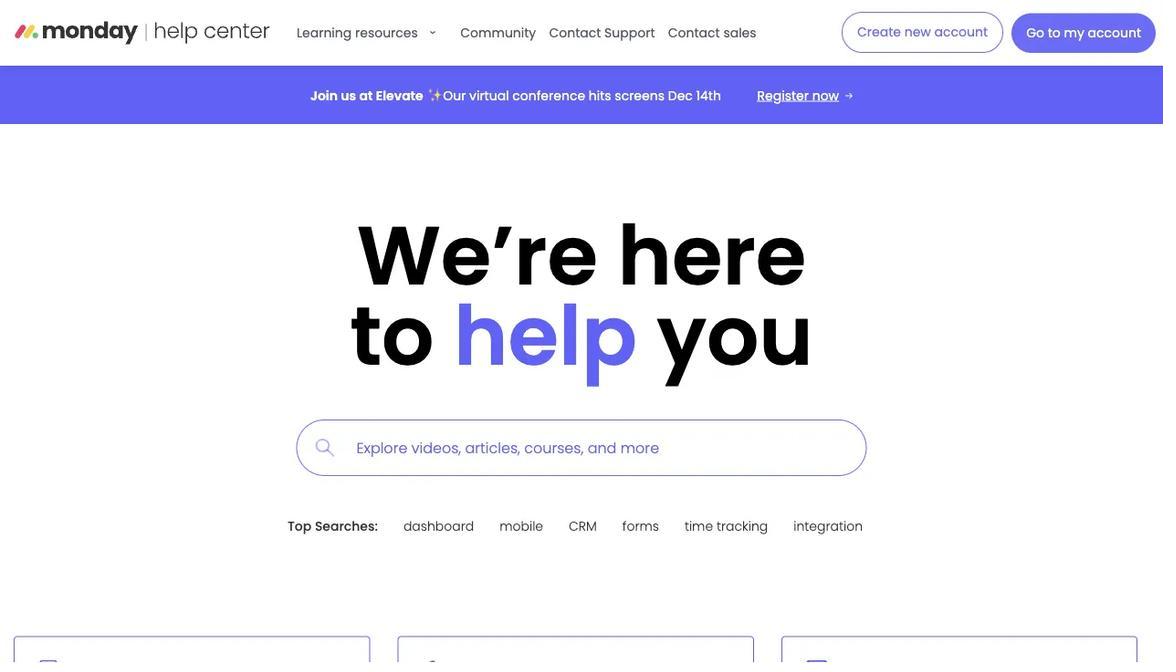 Task type: vqa. For each thing, say whether or not it's contained in the screenshot.
Join
yes



Task type: locate. For each thing, give the bounding box(es) containing it.
hits
[[589, 87, 611, 105]]

time
[[685, 518, 713, 536]]

2 contact from the left
[[668, 24, 720, 42]]

1 vertical spatial to
[[350, 279, 434, 394]]

conference
[[512, 87, 585, 105]]

contact support
[[549, 24, 655, 42]]

resources
[[355, 24, 418, 42]]

1 contact from the left
[[549, 24, 601, 42]]

0 horizontal spatial account
[[935, 23, 988, 41]]

1 horizontal spatial to
[[1048, 24, 1061, 42]]

read articles icon image
[[37, 660, 58, 664]]

learning resources
[[297, 24, 418, 42]]

account right my
[[1088, 24, 1141, 42]]

contact support link
[[545, 15, 660, 51]]

top searches:
[[288, 518, 378, 536]]

register
[[757, 87, 809, 105]]

0 horizontal spatial contact
[[549, 24, 601, 42]]

1 horizontal spatial account
[[1088, 24, 1141, 42]]

elevate
[[376, 87, 423, 105]]

contact left support
[[549, 24, 601, 42]]

contact for contact sales
[[668, 24, 720, 42]]

new
[[905, 23, 931, 41]]

our
[[443, 87, 466, 105]]

learn with courses icon image
[[421, 660, 445, 664]]

contact left sales
[[668, 24, 720, 42]]

forms link
[[623, 516, 659, 538]]

now
[[812, 87, 839, 105]]

you
[[657, 279, 813, 394]]

dec
[[668, 87, 693, 105]]

dashboard
[[403, 518, 474, 536]]

0 vertical spatial to
[[1048, 24, 1061, 42]]

to
[[1048, 24, 1061, 42], [350, 279, 434, 394]]

contact sales link
[[664, 15, 761, 51]]

community link
[[456, 15, 541, 51]]

we're here
[[357, 198, 806, 313]]

account right new
[[935, 23, 988, 41]]

community
[[460, 24, 536, 42]]

us
[[341, 87, 356, 105]]

account
[[935, 23, 988, 41], [1088, 24, 1141, 42]]

1 horizontal spatial contact
[[668, 24, 720, 42]]

screens
[[615, 87, 665, 105]]

0 horizontal spatial to
[[350, 279, 434, 394]]

contact
[[549, 24, 601, 42], [668, 24, 720, 42]]

here
[[618, 198, 806, 313]]

support
[[605, 24, 655, 42]]



Task type: describe. For each thing, give the bounding box(es) containing it.
✨
[[427, 87, 440, 105]]

register now link
[[757, 86, 853, 105]]

create new account
[[857, 23, 988, 41]]

tracking
[[717, 518, 768, 536]]

time tracking
[[685, 518, 768, 536]]

at
[[359, 87, 373, 105]]

create new account link
[[842, 12, 1003, 53]]

watch video tutorials icon image
[[805, 660, 828, 664]]

sales
[[723, 24, 757, 42]]

time tracking link
[[685, 516, 768, 538]]

virtual
[[469, 87, 509, 105]]

crm link
[[569, 516, 597, 538]]

mobile link
[[500, 516, 543, 538]]

dashboard link
[[403, 516, 474, 538]]

go
[[1026, 24, 1044, 42]]

we're
[[357, 198, 598, 313]]

create
[[857, 23, 901, 41]]

top
[[288, 518, 312, 536]]

learning resources link
[[292, 15, 452, 51]]

join
[[310, 87, 338, 105]]

integration
[[794, 518, 863, 536]]

monday.com logo image
[[15, 14, 270, 51]]

go to my account link
[[1012, 13, 1156, 53]]

join us at elevate ✨ our virtual conference hits screens dec 14th
[[310, 87, 721, 105]]

go to my account
[[1026, 24, 1141, 42]]

help
[[454, 279, 637, 394]]

learning
[[297, 24, 352, 42]]

mobile
[[500, 518, 543, 536]]

contact for contact support
[[549, 24, 601, 42]]

my
[[1064, 24, 1084, 42]]

crm
[[569, 518, 597, 536]]

forms
[[623, 518, 659, 536]]

integration link
[[794, 516, 863, 538]]

register now
[[757, 87, 839, 105]]

searches:
[[315, 518, 378, 536]]

14th
[[696, 87, 721, 105]]

to help you
[[350, 279, 813, 394]]

contact sales
[[668, 24, 757, 42]]



